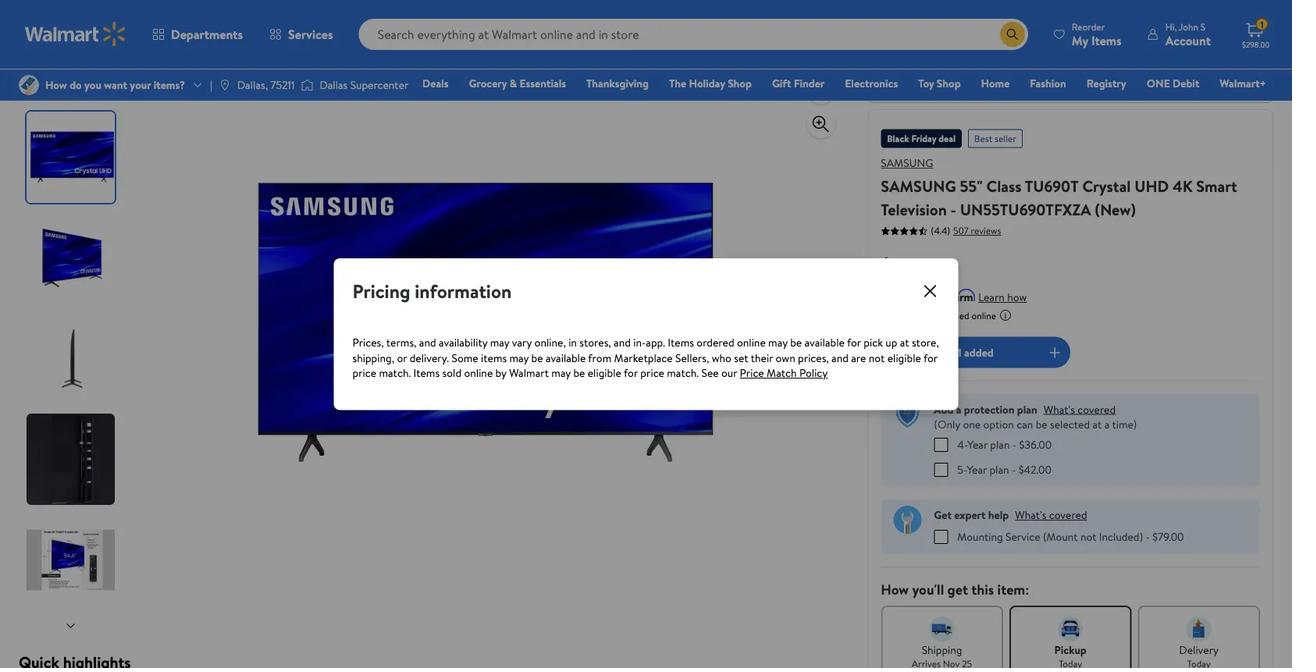 Task type: describe. For each thing, give the bounding box(es) containing it.
legal information image
[[999, 309, 1012, 321]]

yesterday
[[978, 80, 1024, 95]]

4-year plan - $36.00
[[958, 437, 1052, 452]]

may right walmart
[[552, 365, 571, 380]]

pick
[[864, 335, 883, 350]]

samsung 55" class tu690t crystal uhd 4k smart television - un55tu690tfxza (new) - image 3 of 10 image
[[27, 313, 118, 404]]

gift finder
[[772, 76, 825, 91]]

registry link
[[1080, 75, 1134, 92]]

0 horizontal spatial items
[[414, 365, 440, 380]]

best seller
[[975, 132, 1017, 145]]

shipping button
[[881, 606, 1003, 668]]

intent image for shipping image
[[930, 617, 955, 642]]

the holiday shop
[[669, 76, 752, 91]]

price for price match policy
[[740, 365, 764, 380]]

essentials
[[520, 76, 566, 91]]

zoom image modal image
[[812, 115, 830, 134]]

app.
[[646, 335, 665, 350]]

tu690t
[[1025, 175, 1079, 197]]

increase quantity samsung 55" class tu690t crystal uhd 4k smart television - un55tu690tfxza (new), current quantity 1 image
[[1046, 343, 1064, 362]]

1 for 1
[[1261, 18, 1264, 31]]

$42.00
[[1019, 462, 1052, 477]]

2 horizontal spatial and
[[832, 350, 849, 365]]

shipping
[[922, 643, 962, 658]]

with
[[921, 290, 941, 305]]

(mount
[[1043, 529, 1078, 545]]

smart
[[1196, 175, 1237, 197]]

availability
[[439, 335, 488, 350]]

$79.00
[[1153, 529, 1184, 545]]

walmart+
[[1220, 76, 1266, 91]]

2 vertical spatial online
[[464, 365, 493, 380]]

toy shop link
[[911, 75, 968, 92]]

1 samsung from the top
[[881, 155, 933, 171]]

uhd
[[1135, 175, 1169, 197]]

decrease quantity samsung 55" class tu690t crystal uhd 4k smart television - un55tu690tfxza (new), current quantity 1 image
[[887, 343, 906, 362]]

grocery & essentials
[[469, 76, 566, 91]]

add to favorites list, samsung 55" class tu690t crystal uhd 4k smart television - un55tu690tfxza (new) image
[[812, 80, 830, 100]]

1 horizontal spatial items
[[668, 335, 694, 350]]

set
[[734, 350, 748, 365]]

deal
[[939, 132, 956, 145]]

home
[[981, 76, 1010, 91]]

samsung samsung 55" class tu690t crystal uhd 4k smart television - un55tu690tfxza (new)
[[881, 155, 1237, 220]]

added
[[964, 345, 994, 360]]

bought
[[914, 80, 948, 95]]

price match policy
[[740, 365, 828, 380]]

in
[[569, 335, 577, 350]]

get
[[948, 580, 968, 600]]

add a protection plan what's covered
[[934, 402, 1116, 417]]

reviews
[[971, 224, 1001, 237]]

prices,
[[798, 350, 829, 365]]

walmart
[[509, 365, 549, 380]]

policy
[[800, 365, 828, 380]]

0 vertical spatial plan
[[1017, 402, 1038, 417]]

0 horizontal spatial eligible
[[588, 365, 621, 380]]

match
[[767, 365, 797, 380]]

item:
[[998, 580, 1029, 600]]

(4.4) 507 reviews
[[931, 224, 1001, 237]]

items
[[481, 350, 507, 365]]

how
[[1007, 290, 1027, 305]]

included)
[[1099, 529, 1143, 545]]

get expert help what's covered
[[934, 508, 1087, 523]]

mounting service (mount not included) - $79.00
[[958, 529, 1184, 545]]

intent image for delivery image
[[1187, 617, 1212, 642]]

marketplace
[[614, 350, 673, 365]]

not inside prices, terms, and availability may vary online, in stores, and in-app. items ordered online may be available for pick up at store, shipping, or delivery. some items may be available from marketplace sellers, who set their own prices, and are not eligible for price match. items sold online by walmart may be eligible for price match. see our
[[869, 350, 885, 365]]

1 price from the left
[[353, 365, 376, 380]]

walmart+ link
[[1213, 75, 1274, 92]]

1 shop from the left
[[728, 76, 752, 91]]

best
[[975, 132, 993, 145]]

5-Year plan - $42.00 checkbox
[[934, 463, 948, 477]]

who
[[712, 350, 732, 365]]

prices, terms, and availability may vary online, in stores, and in-app. items ordered online may be available for pick up at store, shipping, or delivery. some items may be available from marketplace sellers, who set their own prices, and are not eligible for price match. items sold online by walmart may be eligible for price match. see our
[[353, 335, 939, 380]]

mounting
[[958, 529, 1003, 545]]

delivery.
[[410, 350, 449, 365]]

grocery & essentials link
[[462, 75, 573, 92]]

pricing
[[353, 278, 410, 304]]

plan for $42.00
[[990, 462, 1009, 477]]

protection
[[964, 402, 1015, 417]]

black
[[887, 132, 909, 145]]

stores,
[[580, 335, 611, 350]]

2 shop from the left
[[937, 76, 961, 91]]

when
[[904, 309, 926, 322]]

friday
[[912, 132, 937, 145]]

1 horizontal spatial for
[[847, 335, 861, 350]]

year for 4-
[[968, 437, 988, 452]]

507 reviews link
[[950, 224, 1001, 237]]

deals
[[423, 76, 449, 91]]

5-
[[958, 462, 967, 477]]

fashion link
[[1023, 75, 1073, 92]]

0 vertical spatial $298.00
[[1242, 39, 1270, 50]]

thanksgiving link
[[579, 75, 656, 92]]

1000+ bought since yesterday
[[881, 80, 1024, 95]]

(4.4)
[[931, 224, 950, 237]]

1 horizontal spatial and
[[614, 335, 631, 350]]

ad disclaimer and feedback for skylinedisplayad image
[[1261, 24, 1274, 37]]

information
[[415, 278, 512, 304]]

0 horizontal spatial available
[[546, 350, 586, 365]]

samsung 55" class tu690t crystal uhd 4k smart television - un55tu690tfxza (new) - image 4 of 10 image
[[27, 414, 118, 505]]

(new)
[[1095, 198, 1136, 220]]

how
[[881, 580, 909, 600]]

purchased
[[928, 309, 969, 322]]

may up match at the right bottom
[[768, 335, 788, 350]]

2 match. from the left
[[667, 365, 699, 380]]

price match policy link
[[740, 365, 828, 380]]

debit
[[1173, 76, 1200, 91]]

in_home_installation logo image
[[894, 506, 922, 534]]

prices,
[[353, 335, 384, 350]]

Search search field
[[359, 19, 1028, 50]]

pricing information dialog
[[334, 258, 958, 410]]

2 samsung from the top
[[881, 175, 956, 197]]

0 vertical spatial covered
[[1078, 402, 1116, 417]]

0 horizontal spatial for
[[624, 365, 638, 380]]



Task type: locate. For each thing, give the bounding box(es) containing it.
plan
[[1017, 402, 1038, 417], [990, 437, 1010, 452], [990, 462, 1009, 477]]

1 left the added at right
[[958, 345, 962, 360]]

1 horizontal spatial be
[[573, 365, 585, 380]]

-
[[951, 198, 956, 220], [1013, 437, 1017, 452], [1012, 462, 1016, 477], [1146, 529, 1150, 545]]

1 vertical spatial what's covered button
[[1015, 508, 1087, 523]]

be up 'price match policy'
[[790, 335, 802, 350]]

match. left the see
[[667, 365, 699, 380]]

1 vertical spatial online
[[737, 335, 766, 350]]

0 horizontal spatial online
[[464, 365, 493, 380]]

1 vertical spatial what's
[[1015, 508, 1047, 523]]

price
[[881, 309, 902, 322], [740, 365, 764, 380]]

what's covered button up (mount
[[1015, 508, 1087, 523]]

0 horizontal spatial shop
[[728, 76, 752, 91]]

1 horizontal spatial shop
[[937, 76, 961, 91]]

1 vertical spatial covered
[[1049, 508, 1087, 523]]

price right our
[[740, 365, 764, 380]]

in-
[[633, 335, 646, 350]]

online
[[972, 309, 996, 322], [737, 335, 766, 350], [464, 365, 493, 380]]

online left by
[[464, 365, 493, 380]]

1 match. from the left
[[379, 365, 411, 380]]

learn how button
[[979, 289, 1027, 306]]

their
[[751, 350, 773, 365]]

price down prices,
[[353, 365, 376, 380]]

television
[[881, 198, 947, 220]]

samsung up television
[[881, 175, 956, 197]]

0 horizontal spatial and
[[419, 335, 436, 350]]

price when purchased online
[[881, 309, 996, 322]]

0 horizontal spatial price
[[740, 365, 764, 380]]

what's up $36.00
[[1044, 402, 1075, 417]]

&
[[510, 76, 517, 91]]

0 vertical spatial items
[[668, 335, 694, 350]]

what's covered button for get expert help
[[1015, 508, 1087, 523]]

pickup button
[[1010, 606, 1132, 668]]

our
[[721, 365, 737, 380]]

1 vertical spatial 1
[[958, 345, 962, 360]]

see
[[702, 365, 719, 380]]

online right who
[[737, 335, 766, 350]]

0 vertical spatial price
[[881, 309, 902, 322]]

ordered
[[697, 335, 734, 350]]

holiday
[[689, 76, 725, 91]]

match.
[[379, 365, 411, 380], [667, 365, 699, 380]]

or
[[397, 350, 407, 365]]

0 horizontal spatial not
[[869, 350, 885, 365]]

1  added
[[958, 345, 994, 360]]

what's covered button up $36.00
[[1044, 402, 1116, 417]]

1 vertical spatial not
[[1081, 529, 1097, 545]]

- left $36.00
[[1013, 437, 1017, 452]]

up
[[886, 335, 897, 350]]

shipping,
[[353, 350, 394, 365]]

may
[[490, 335, 509, 350], [768, 335, 788, 350], [509, 350, 529, 365], [552, 365, 571, 380]]

gift finder link
[[765, 75, 832, 92]]

fashion
[[1030, 76, 1066, 91]]

pricing information
[[353, 278, 512, 304]]

samsung down black
[[881, 155, 933, 171]]

year for 5-
[[967, 462, 987, 477]]

may right by
[[509, 350, 529, 365]]

online down learn
[[972, 309, 996, 322]]

2 horizontal spatial online
[[972, 309, 996, 322]]

un55tu690tfxza
[[960, 198, 1091, 220]]

toy
[[918, 76, 934, 91]]

2 price from the left
[[641, 365, 664, 380]]

price inside pricing information dialog
[[740, 365, 764, 380]]

wpp logo image
[[894, 400, 922, 428]]

plan up 5-year plan - $42.00
[[990, 437, 1010, 452]]

1 horizontal spatial 1
[[1261, 18, 1264, 31]]

electronics link
[[838, 75, 905, 92]]

0 vertical spatial 1
[[1261, 18, 1264, 31]]

1 horizontal spatial price
[[641, 365, 664, 380]]

1 horizontal spatial $298.00
[[1242, 39, 1270, 50]]

1 for 1  added
[[958, 345, 962, 360]]

price down app.
[[641, 365, 664, 380]]

0 vertical spatial what's covered button
[[1044, 402, 1116, 417]]

be left 'from'
[[573, 365, 585, 380]]

1 vertical spatial $298.00
[[881, 251, 959, 281]]

pickup
[[1055, 643, 1087, 658]]

next image image
[[64, 620, 77, 633]]

be left in
[[531, 350, 543, 365]]

0 horizontal spatial $298.00
[[881, 251, 959, 281]]

crystal
[[1083, 175, 1131, 197]]

1 horizontal spatial available
[[805, 335, 845, 350]]

1 vertical spatial items
[[414, 365, 440, 380]]

available
[[805, 335, 845, 350], [546, 350, 586, 365]]

eligible down stores,
[[588, 365, 621, 380]]

and left in- on the bottom of the page
[[614, 335, 631, 350]]

items right app.
[[668, 335, 694, 350]]

1 right sponsored
[[1261, 18, 1264, 31]]

store,
[[912, 335, 939, 350]]

0 vertical spatial year
[[968, 437, 988, 452]]

get
[[934, 508, 952, 523]]

samsung 55" class tu690t crystal uhd 4k smart television - un55tu690tfxza (new) - image 5 of 10 image
[[27, 515, 118, 606]]

black friday deal
[[887, 132, 956, 145]]

$298.00 up close image at the top right of page
[[881, 251, 959, 281]]

electronics
[[845, 76, 898, 91]]

are
[[851, 350, 866, 365]]

close image
[[921, 282, 940, 300]]

one debit
[[1147, 76, 1200, 91]]

0 vertical spatial samsung
[[881, 155, 933, 171]]

be
[[790, 335, 802, 350], [531, 350, 543, 365], [573, 365, 585, 380]]

and right terms,
[[419, 335, 436, 350]]

2 vertical spatial plan
[[990, 462, 1009, 477]]

0 vertical spatial online
[[972, 309, 996, 322]]

what's covered button for add a protection plan
[[1044, 402, 1116, 417]]

for down in- on the bottom of the page
[[624, 365, 638, 380]]

walmart image
[[25, 22, 126, 47]]

available left 'from'
[[546, 350, 586, 365]]

eligible right pick
[[888, 350, 921, 365]]

learn how
[[979, 290, 1027, 305]]

and left are
[[832, 350, 849, 365]]

- left $42.00 at the right of page
[[1012, 462, 1016, 477]]

match. down terms,
[[379, 365, 411, 380]]

4-
[[958, 437, 968, 452]]

not right are
[[869, 350, 885, 365]]

0 horizontal spatial price
[[353, 365, 376, 380]]

sold
[[442, 365, 461, 380]]

0 horizontal spatial be
[[531, 350, 543, 365]]

1 horizontal spatial eligible
[[888, 350, 921, 365]]

from
[[588, 350, 612, 365]]

price left 'when'
[[881, 309, 902, 322]]

$298.00
[[1242, 39, 1270, 50], [881, 251, 959, 281]]

eligible
[[888, 350, 921, 365], [588, 365, 621, 380]]

$298.00 down ad disclaimer and feedback for skylinedisplayad image
[[1242, 39, 1270, 50]]

thanksgiving
[[586, 76, 649, 91]]

samsung 55" class tu690t crystal uhd 4k smart television - un55tu690tfxza (new) - image 2 of 10 image
[[27, 212, 118, 304]]

Walmart Site-Wide search field
[[359, 19, 1028, 50]]

1 vertical spatial year
[[967, 462, 987, 477]]

1 vertical spatial plan
[[990, 437, 1010, 452]]

1 horizontal spatial not
[[1081, 529, 1097, 545]]

for right at
[[924, 350, 938, 365]]

help
[[988, 508, 1009, 523]]

sponsored
[[1215, 24, 1258, 37]]

for
[[847, 335, 861, 350], [924, 350, 938, 365], [624, 365, 638, 380]]

class
[[986, 175, 1022, 197]]

- left the $79.00
[[1146, 529, 1150, 545]]

how you'll get this item:
[[881, 580, 1029, 600]]

at
[[900, 335, 909, 350]]

0 horizontal spatial match.
[[379, 365, 411, 380]]

may left vary on the left bottom of the page
[[490, 335, 509, 350]]

1 vertical spatial samsung
[[881, 175, 956, 197]]

since
[[951, 80, 975, 95]]

plan down 4-year plan - $36.00 at the bottom
[[990, 462, 1009, 477]]

1000+
[[881, 80, 911, 95]]

0 vertical spatial not
[[869, 350, 885, 365]]

one debit link
[[1140, 75, 1207, 92]]

- inside the 'samsung samsung 55" class tu690t crystal uhd 4k smart television - un55tu690tfxza (new)'
[[951, 198, 956, 220]]

what's
[[1044, 402, 1075, 417], [1015, 508, 1047, 523]]

for left pick
[[847, 335, 861, 350]]

a
[[956, 402, 962, 417]]

Mounting Service (Mount not Included) - $79.00 checkbox
[[934, 530, 948, 544]]

available up policy
[[805, 335, 845, 350]]

add
[[934, 402, 954, 417]]

- up 507
[[951, 198, 956, 220]]

not right (mount
[[1081, 529, 1097, 545]]

price for price when purchased online
[[881, 309, 902, 322]]

1 horizontal spatial price
[[881, 309, 902, 322]]

2 horizontal spatial be
[[790, 335, 802, 350]]

vary
[[512, 335, 532, 350]]

year right 4-year plan - $36.00 option
[[968, 437, 988, 452]]

toy shop
[[918, 76, 961, 91]]

4k
[[1173, 175, 1193, 197]]

intent image for pickup image
[[1058, 617, 1083, 642]]

sellers,
[[675, 350, 709, 365]]

55"
[[960, 175, 983, 197]]

1 horizontal spatial match.
[[667, 365, 699, 380]]

4-Year plan - $36.00 checkbox
[[934, 438, 948, 452]]

affirm image
[[944, 289, 975, 301]]

0 horizontal spatial 1
[[958, 345, 962, 360]]

samsung link
[[881, 155, 933, 171]]

2 horizontal spatial for
[[924, 350, 938, 365]]

items left sold
[[414, 365, 440, 380]]

grocery
[[469, 76, 507, 91]]

1 vertical spatial price
[[740, 365, 764, 380]]

this
[[972, 580, 994, 600]]

plan up $36.00
[[1017, 402, 1038, 417]]

what's up service
[[1015, 508, 1047, 523]]

1 horizontal spatial online
[[737, 335, 766, 350]]

year down 4-
[[967, 462, 987, 477]]

samsung 55" class tu690t crystal uhd 4k smart television - un55tu690tfxza (new) - image 1 of 10 image
[[27, 112, 118, 203]]

0 vertical spatial what's
[[1044, 402, 1075, 417]]

own
[[776, 350, 795, 365]]

finder
[[794, 76, 825, 91]]

plan for $36.00
[[990, 437, 1010, 452]]



Task type: vqa. For each thing, say whether or not it's contained in the screenshot.
Case;
no



